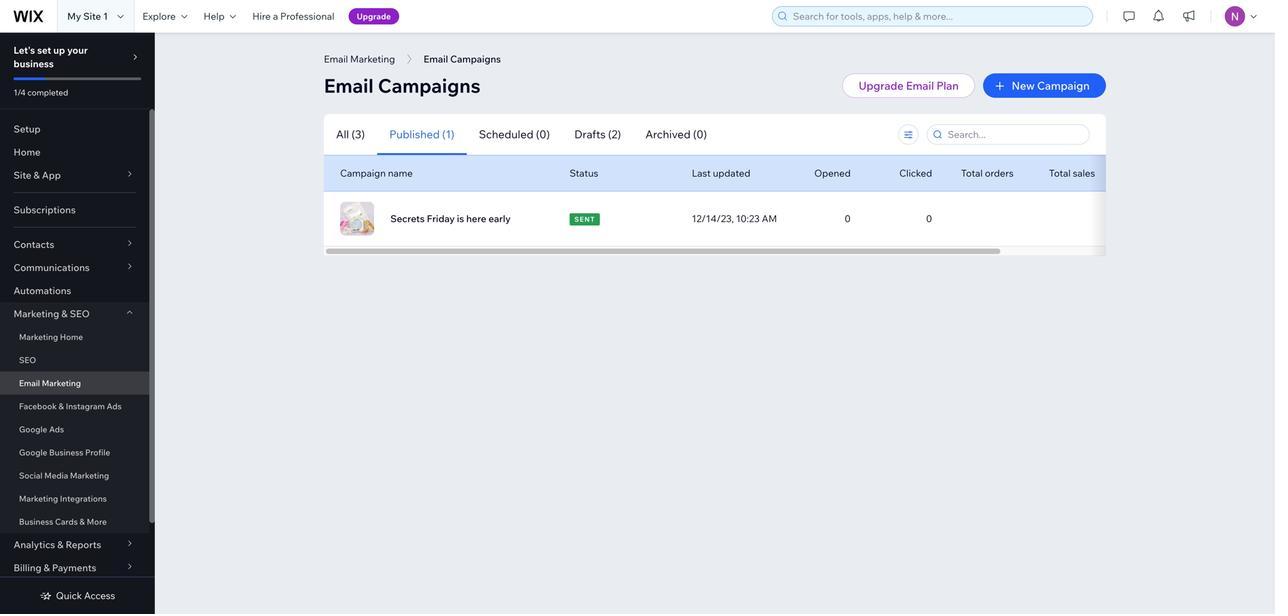Task type: describe. For each thing, give the bounding box(es) containing it.
site inside site & app popup button
[[14, 169, 31, 181]]

automations
[[14, 285, 71, 297]]

google for google business profile
[[19, 447, 47, 458]]

google business profile
[[19, 447, 110, 458]]

seo inside popup button
[[70, 308, 90, 320]]

marketing & seo
[[14, 308, 90, 320]]

social media marketing link
[[0, 464, 149, 487]]

google for google ads
[[19, 424, 47, 434]]

site & app
[[14, 169, 61, 181]]

app
[[42, 169, 61, 181]]

Search... field
[[944, 125, 1086, 144]]

name
[[388, 167, 413, 179]]

marketing down social
[[19, 494, 58, 504]]

secrets
[[391, 213, 425, 225]]

hire a professional
[[253, 10, 335, 22]]

1 0 from the left
[[845, 213, 851, 225]]

drafts
[[575, 127, 606, 141]]

0 horizontal spatial seo
[[19, 355, 36, 365]]

my site 1
[[67, 10, 108, 22]]

(0) for scheduled (0)
[[536, 127, 550, 141]]

& for app
[[34, 169, 40, 181]]

is
[[457, 213, 464, 225]]

drafts (2) button
[[562, 114, 634, 155]]

facebook
[[19, 401, 57, 411]]

upgrade button
[[349, 8, 399, 24]]

social
[[19, 470, 43, 481]]

analytics & reports
[[14, 539, 101, 551]]

1/4
[[14, 87, 26, 97]]

marketing integrations link
[[0, 487, 149, 510]]

total for total sales
[[1050, 167, 1071, 179]]

1
[[103, 10, 108, 22]]

email marketing link
[[0, 372, 149, 395]]

media
[[44, 470, 68, 481]]

marketing inside popup button
[[14, 308, 59, 320]]

marketing up integrations
[[70, 470, 109, 481]]

subscriptions
[[14, 204, 76, 216]]

seo link
[[0, 348, 149, 372]]

here
[[466, 213, 487, 225]]

sent
[[575, 215, 596, 223]]

archived
[[646, 127, 691, 141]]

drafts (2)
[[575, 127, 621, 141]]

access
[[84, 590, 115, 602]]

12/14/23,
[[692, 213, 734, 225]]

2 0 from the left
[[927, 213, 933, 225]]

tab list containing all (3)
[[324, 114, 819, 155]]

payments
[[52, 562, 96, 574]]

contacts button
[[0, 233, 149, 256]]

email down email marketing button
[[324, 74, 374, 97]]

completed
[[27, 87, 68, 97]]

0 vertical spatial site
[[83, 10, 101, 22]]

plan
[[937, 79, 959, 92]]

& for reports
[[57, 539, 64, 551]]

scheduled (0) button
[[467, 114, 562, 155]]

more
[[87, 517, 107, 527]]

0 horizontal spatial campaign
[[340, 167, 386, 179]]

& for payments
[[44, 562, 50, 574]]

help button
[[196, 0, 244, 33]]

marketing inside button
[[350, 53, 395, 65]]

campaign name
[[340, 167, 413, 179]]

all
[[336, 127, 349, 141]]

friday
[[427, 213, 455, 225]]

published (1)
[[390, 127, 455, 141]]

last
[[692, 167, 711, 179]]

contacts
[[14, 238, 54, 250]]

email inside sidebar element
[[19, 378, 40, 388]]

up
[[53, 44, 65, 56]]

1 vertical spatial business
[[19, 517, 53, 527]]

your
[[67, 44, 88, 56]]

communications
[[14, 262, 90, 273]]

instagram
[[66, 401, 105, 411]]

site & app button
[[0, 164, 149, 187]]

(0) for archived (0)
[[693, 127, 707, 141]]

home link
[[0, 141, 149, 164]]

all (3)
[[336, 127, 365, 141]]

quick
[[56, 590, 82, 602]]

let's
[[14, 44, 35, 56]]

1/4 completed
[[14, 87, 68, 97]]

marketing home
[[19, 332, 83, 342]]

business cards & more
[[19, 517, 107, 527]]

new campaign
[[1012, 79, 1090, 92]]

email down professional on the top of page
[[324, 53, 348, 65]]

scheduled
[[479, 127, 534, 141]]

12/14/23, 10:23 am
[[692, 213, 777, 225]]

email campaigns
[[324, 74, 481, 97]]

integrations
[[60, 494, 107, 504]]

status
[[570, 167, 599, 179]]



Task type: vqa. For each thing, say whether or not it's contained in the screenshot.
to
no



Task type: locate. For each thing, give the bounding box(es) containing it.
& inside marketing & seo popup button
[[61, 308, 68, 320]]

1 vertical spatial ads
[[49, 424, 64, 434]]

& for seo
[[61, 308, 68, 320]]

0 vertical spatial seo
[[70, 308, 90, 320]]

google business profile link
[[0, 441, 149, 464]]

0 horizontal spatial upgrade
[[357, 11, 391, 21]]

help
[[204, 10, 225, 22]]

0 horizontal spatial ads
[[49, 424, 64, 434]]

new
[[1012, 79, 1035, 92]]

0 vertical spatial email marketing
[[324, 53, 395, 65]]

ads
[[107, 401, 122, 411], [49, 424, 64, 434]]

& left more
[[80, 517, 85, 527]]

seo down automations link
[[70, 308, 90, 320]]

a
[[273, 10, 278, 22]]

0 vertical spatial campaign
[[1038, 79, 1090, 92]]

campaign
[[1038, 79, 1090, 92], [340, 167, 386, 179]]

social media marketing
[[19, 470, 109, 481]]

last updated
[[692, 167, 751, 179]]

2 (0) from the left
[[693, 127, 707, 141]]

campaign left name
[[340, 167, 386, 179]]

upgrade email plan button
[[843, 73, 976, 98]]

1 (0) from the left
[[536, 127, 550, 141]]

1 vertical spatial campaign
[[340, 167, 386, 179]]

1 horizontal spatial seo
[[70, 308, 90, 320]]

1 horizontal spatial 0
[[927, 213, 933, 225]]

early
[[489, 213, 511, 225]]

& right billing
[[44, 562, 50, 574]]

1 vertical spatial google
[[19, 447, 47, 458]]

let's set up your business
[[14, 44, 88, 70]]

campaign right new
[[1038, 79, 1090, 92]]

(0) right scheduled
[[536, 127, 550, 141]]

business
[[49, 447, 83, 458], [19, 517, 53, 527]]

setup link
[[0, 118, 149, 141]]

(0) inside archived (0) 'button'
[[693, 127, 707, 141]]

analytics
[[14, 539, 55, 551]]

set
[[37, 44, 51, 56]]

quick access button
[[40, 590, 115, 602]]

email marketing for the "email marketing" link
[[19, 378, 81, 388]]

all (3) button
[[324, 114, 377, 155]]

marketing home link
[[0, 325, 149, 348]]

1 horizontal spatial email marketing
[[324, 53, 395, 65]]

seo down the marketing home
[[19, 355, 36, 365]]

1 vertical spatial seo
[[19, 355, 36, 365]]

(3)
[[352, 127, 365, 141]]

1 horizontal spatial campaign
[[1038, 79, 1090, 92]]

email marketing inside button
[[324, 53, 395, 65]]

upgrade
[[357, 11, 391, 21], [859, 79, 904, 92]]

published (1) button
[[377, 114, 467, 155]]

0 vertical spatial business
[[49, 447, 83, 458]]

site
[[83, 10, 101, 22], [14, 169, 31, 181]]

email marketing up facebook
[[19, 378, 81, 388]]

0 vertical spatial upgrade
[[357, 11, 391, 21]]

home down setup
[[14, 146, 41, 158]]

upgrade for upgrade
[[357, 11, 391, 21]]

10:23 am
[[736, 213, 777, 225]]

0 horizontal spatial email marketing
[[19, 378, 81, 388]]

1 total from the left
[[962, 167, 983, 179]]

site left app
[[14, 169, 31, 181]]

email marketing button
[[317, 49, 402, 69]]

reports
[[66, 539, 101, 551]]

secrets friday is here early image
[[340, 202, 374, 236]]

& for instagram
[[59, 401, 64, 411]]

billing & payments button
[[0, 556, 149, 579]]

0 horizontal spatial (0)
[[536, 127, 550, 141]]

& inside site & app popup button
[[34, 169, 40, 181]]

google ads
[[19, 424, 64, 434]]

& inside "billing & payments" dropdown button
[[44, 562, 50, 574]]

1 horizontal spatial ads
[[107, 401, 122, 411]]

ads up google business profile
[[49, 424, 64, 434]]

0 vertical spatial google
[[19, 424, 47, 434]]

billing & payments
[[14, 562, 96, 574]]

google up social
[[19, 447, 47, 458]]

&
[[34, 169, 40, 181], [61, 308, 68, 320], [59, 401, 64, 411], [80, 517, 85, 527], [57, 539, 64, 551], [44, 562, 50, 574]]

(0) inside scheduled (0) "button"
[[536, 127, 550, 141]]

home inside 'link'
[[14, 146, 41, 158]]

marketing & seo button
[[0, 302, 149, 325]]

tab list
[[324, 114, 819, 155]]

home
[[14, 146, 41, 158], [60, 332, 83, 342]]

0
[[845, 213, 851, 225], [927, 213, 933, 225]]

upgrade left plan
[[859, 79, 904, 92]]

subscriptions link
[[0, 198, 149, 221]]

setup
[[14, 123, 41, 135]]

email up facebook
[[19, 378, 40, 388]]

facebook & instagram ads link
[[0, 395, 149, 418]]

scheduled (0)
[[479, 127, 550, 141]]

updated
[[713, 167, 751, 179]]

0 vertical spatial ads
[[107, 401, 122, 411]]

1 vertical spatial upgrade
[[859, 79, 904, 92]]

(0) right archived
[[693, 127, 707, 141]]

1 horizontal spatial upgrade
[[859, 79, 904, 92]]

0 down clicked
[[927, 213, 933, 225]]

total sales
[[1050, 167, 1096, 179]]

analytics & reports button
[[0, 533, 149, 556]]

& down business cards & more
[[57, 539, 64, 551]]

marketing down 'marketing & seo'
[[19, 332, 58, 342]]

marketing up email campaigns
[[350, 53, 395, 65]]

business up social media marketing
[[49, 447, 83, 458]]

2 total from the left
[[1050, 167, 1071, 179]]

explore
[[143, 10, 176, 22]]

orders
[[985, 167, 1014, 179]]

upgrade email plan
[[859, 79, 959, 92]]

0 horizontal spatial home
[[14, 146, 41, 158]]

0 horizontal spatial total
[[962, 167, 983, 179]]

marketing
[[350, 53, 395, 65], [14, 308, 59, 320], [19, 332, 58, 342], [42, 378, 81, 388], [70, 470, 109, 481], [19, 494, 58, 504]]

email marketing down upgrade button
[[324, 53, 395, 65]]

& down automations link
[[61, 308, 68, 320]]

0 vertical spatial home
[[14, 146, 41, 158]]

clicked
[[900, 167, 933, 179]]

campaigns
[[378, 74, 481, 97]]

hire
[[253, 10, 271, 22]]

total orders
[[962, 167, 1014, 179]]

1 horizontal spatial home
[[60, 332, 83, 342]]

opened
[[815, 167, 851, 179]]

google down facebook
[[19, 424, 47, 434]]

home down marketing & seo popup button
[[60, 332, 83, 342]]

communications button
[[0, 256, 149, 279]]

google
[[19, 424, 47, 434], [19, 447, 47, 458]]

hire a professional link
[[244, 0, 343, 33]]

1 horizontal spatial site
[[83, 10, 101, 22]]

email left plan
[[907, 79, 935, 92]]

1 google from the top
[[19, 424, 47, 434]]

& right facebook
[[59, 401, 64, 411]]

google ads link
[[0, 418, 149, 441]]

1 horizontal spatial total
[[1050, 167, 1071, 179]]

ads right the instagram
[[107, 401, 122, 411]]

1 vertical spatial home
[[60, 332, 83, 342]]

1 vertical spatial email marketing
[[19, 378, 81, 388]]

0 horizontal spatial 0
[[845, 213, 851, 225]]

site left the 1
[[83, 10, 101, 22]]

marketing down the automations
[[14, 308, 59, 320]]

seo
[[70, 308, 90, 320], [19, 355, 36, 365]]

0 down opened
[[845, 213, 851, 225]]

business up analytics at the bottom left
[[19, 517, 53, 527]]

1 vertical spatial site
[[14, 169, 31, 181]]

(0)
[[536, 127, 550, 141], [693, 127, 707, 141]]

campaign inside button
[[1038, 79, 1090, 92]]

business
[[14, 58, 54, 70]]

& inside business cards & more link
[[80, 517, 85, 527]]

Search for tools, apps, help & more... field
[[789, 7, 1089, 26]]

email marketing for email marketing button
[[324, 53, 395, 65]]

published
[[390, 127, 440, 141]]

2 google from the top
[[19, 447, 47, 458]]

total
[[962, 167, 983, 179], [1050, 167, 1071, 179]]

total left orders
[[962, 167, 983, 179]]

quick access
[[56, 590, 115, 602]]

sidebar element
[[0, 33, 155, 614]]

email marketing inside sidebar element
[[19, 378, 81, 388]]

secrets friday is here early
[[391, 213, 511, 225]]

archived (0) button
[[634, 114, 720, 155]]

& left app
[[34, 169, 40, 181]]

automations link
[[0, 279, 149, 302]]

marketing up facebook & instagram ads
[[42, 378, 81, 388]]

marketing integrations
[[19, 494, 107, 504]]

total for total orders
[[962, 167, 983, 179]]

business cards & more link
[[0, 510, 149, 533]]

& inside facebook & instagram ads link
[[59, 401, 64, 411]]

upgrade for upgrade email plan
[[859, 79, 904, 92]]

& inside analytics & reports dropdown button
[[57, 539, 64, 551]]

email marketing
[[324, 53, 395, 65], [19, 378, 81, 388]]

total left sales
[[1050, 167, 1071, 179]]

sales
[[1073, 167, 1096, 179]]

1 horizontal spatial (0)
[[693, 127, 707, 141]]

0 horizontal spatial site
[[14, 169, 31, 181]]

upgrade up email marketing button
[[357, 11, 391, 21]]

professional
[[280, 10, 335, 22]]



